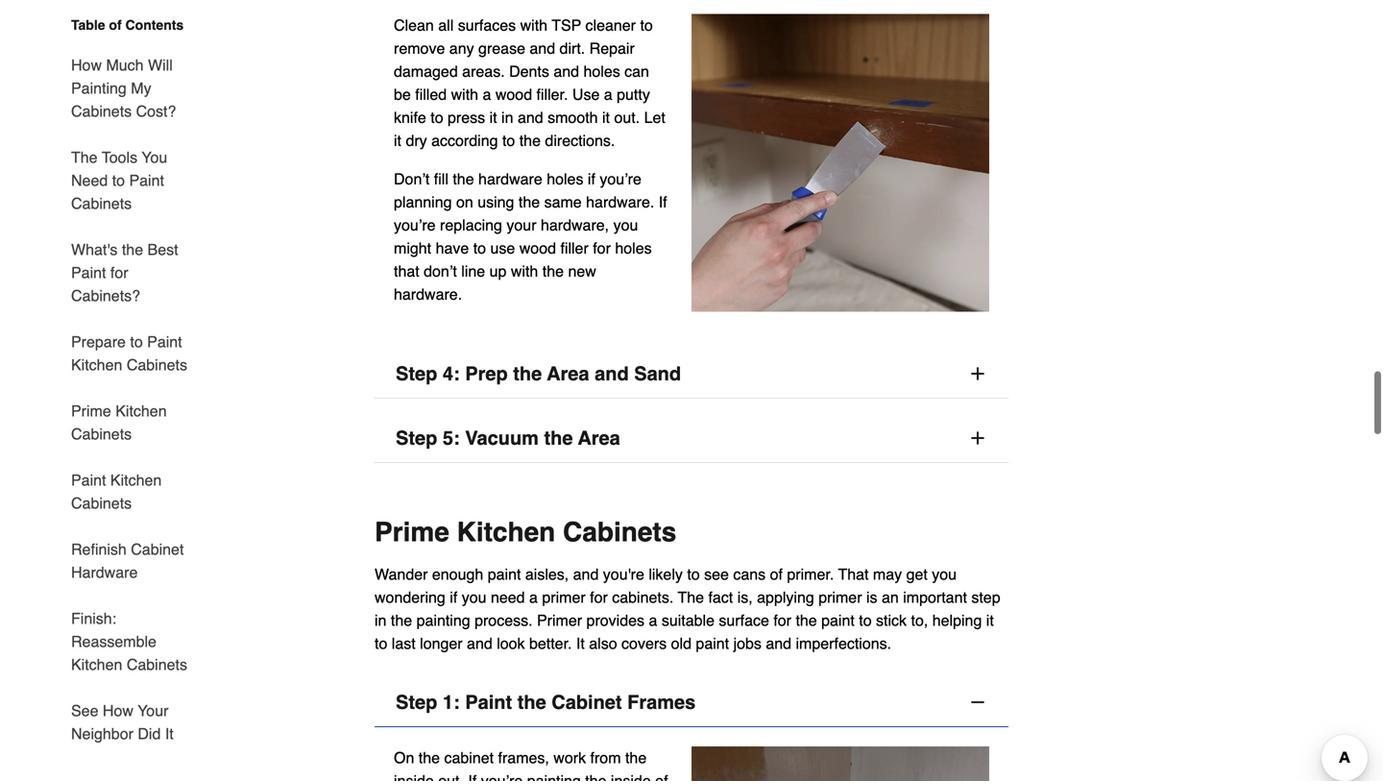 Task type: describe. For each thing, give the bounding box(es) containing it.
on the cabinet frames, work from the inside out. if you're painting the inside o
[[394, 747, 668, 781]]

5:
[[443, 425, 460, 447]]

2 horizontal spatial paint
[[822, 610, 855, 627]]

1 vertical spatial prime
[[375, 515, 449, 546]]

kitchen inside prime kitchen cabinets
[[115, 402, 167, 420]]

kitchen inside prepare to paint kitchen cabinets
[[71, 356, 122, 374]]

for up provides
[[590, 587, 608, 604]]

knife
[[394, 106, 426, 124]]

1 primer from the left
[[542, 587, 586, 604]]

the tools you need to paint cabinets link
[[71, 134, 200, 227]]

up
[[490, 260, 507, 278]]

don't fill the hardware holes if you're planning on using the same hardware. if you're replacing your hardware, you might have to use wood filler for holes that don't line up with the new hardware.
[[394, 168, 667, 301]]

contents
[[125, 17, 184, 33]]

kitchen up aisles,
[[457, 515, 556, 546]]

be
[[394, 83, 411, 101]]

primer.
[[787, 564, 834, 581]]

enough
[[432, 564, 483, 581]]

to,
[[911, 610, 928, 627]]

the inside wander enough paint aisles, and you're likely to see cans of primer. that may get you wondering if you need a primer for cabinets. the fact is, applying primer is an important step in the painting process. primer provides a suitable surface for the paint to stick to, helping it to last longer and look better. it also covers old paint jobs and imperfections.
[[678, 587, 704, 604]]

kitchen inside finish: reassemble kitchen cabinets
[[71, 656, 122, 673]]

to inside don't fill the hardware holes if you're planning on using the same hardware. if you're replacing your hardware, you might have to use wood filler for holes that don't line up with the new hardware.
[[473, 237, 486, 255]]

2 horizontal spatial you
[[932, 564, 957, 581]]

frames
[[627, 689, 696, 712]]

to inside 'the tools you need to paint cabinets'
[[112, 171, 125, 189]]

1 horizontal spatial paint
[[696, 633, 729, 651]]

last
[[392, 633, 416, 651]]

it inside wander enough paint aisles, and you're likely to see cans of primer. that may get you wondering if you need a primer for cabinets. the fact is, applying primer is an important step in the painting process. primer provides a suitable surface for the paint to stick to, helping it to last longer and look better. it also covers old paint jobs and imperfections.
[[986, 610, 994, 627]]

reassemble
[[71, 633, 157, 650]]

1 vertical spatial you're
[[394, 214, 436, 232]]

with inside don't fill the hardware holes if you're planning on using the same hardware. if you're replacing your hardware, you might have to use wood filler for holes that don't line up with the new hardware.
[[511, 260, 538, 278]]

table of contents
[[71, 17, 184, 33]]

and up the dents
[[530, 37, 555, 55]]

refinish cabinet hardware
[[71, 540, 184, 581]]

neighbor
[[71, 725, 133, 743]]

cabinet inside button
[[552, 689, 622, 712]]

if inside don't fill the hardware holes if you're planning on using the same hardware. if you're replacing your hardware, you might have to use wood filler for holes that don't line up with the new hardware.
[[659, 191, 667, 209]]

a person repairing cabinets with wood filler. image
[[692, 12, 990, 310]]

see how your neighbor did it
[[71, 702, 174, 743]]

the inside step 5: vacuum the area button
[[544, 425, 573, 447]]

on
[[456, 191, 473, 209]]

have
[[436, 237, 469, 255]]

dents
[[509, 60, 549, 78]]

directions.
[[545, 129, 615, 147]]

out. inside on the cabinet frames, work from the inside out. if you're painting the inside o
[[438, 770, 464, 781]]

remove
[[394, 37, 445, 55]]

for inside what's the best paint for cabinets?
[[110, 264, 128, 281]]

paint inside prepare to paint kitchen cabinets
[[147, 333, 182, 351]]

wood for the
[[519, 237, 556, 255]]

tools
[[102, 148, 137, 166]]

wondering
[[375, 587, 446, 604]]

did
[[138, 725, 161, 743]]

finish: reassemble kitchen cabinets
[[71, 610, 187, 673]]

paint inside button
[[465, 689, 512, 712]]

your
[[507, 214, 537, 232]]

prepare to paint kitchen cabinets link
[[71, 319, 200, 388]]

cabinet
[[444, 747, 494, 765]]

may
[[873, 564, 902, 581]]

an
[[882, 587, 899, 604]]

0 horizontal spatial of
[[109, 17, 122, 33]]

the up last
[[391, 610, 412, 627]]

filler.
[[537, 83, 568, 101]]

cabinets inside prepare to paint kitchen cabinets
[[127, 356, 187, 374]]

the up your
[[519, 191, 540, 209]]

to left the see
[[687, 564, 700, 581]]

replacing
[[440, 214, 502, 232]]

step for step 4: prep the area and sand
[[396, 361, 437, 383]]

0 horizontal spatial hardware.
[[394, 283, 462, 301]]

step
[[972, 587, 1001, 604]]

provides
[[587, 610, 645, 627]]

the inside 'step 1: paint the cabinet frames' button
[[518, 689, 546, 712]]

primer
[[537, 610, 582, 627]]

cabinets?
[[71, 287, 140, 305]]

painting inside wander enough paint aisles, and you're likely to see cans of primer. that may get you wondering if you need a primer for cabinets. the fact is, applying primer is an important step in the painting process. primer provides a suitable surface for the paint to stick to, helping it to last longer and look better. it also covers old paint jobs and imperfections.
[[417, 610, 470, 627]]

fill
[[434, 168, 449, 186]]

what's
[[71, 241, 118, 258]]

paint kitchen cabinets
[[71, 471, 162, 512]]

you're
[[603, 564, 644, 581]]

cabinets up paint kitchen cabinets
[[71, 425, 132, 443]]

the right from
[[625, 747, 647, 765]]

the tools you need to paint cabinets
[[71, 148, 167, 212]]

according
[[431, 129, 498, 147]]

paint inside paint kitchen cabinets
[[71, 471, 106, 489]]

to left last
[[375, 633, 387, 651]]

vacuum
[[465, 425, 539, 447]]

a person painting cabinet frames white. image
[[692, 745, 990, 781]]

0 vertical spatial paint
[[488, 564, 521, 581]]

see
[[704, 564, 729, 581]]

prepare
[[71, 333, 126, 351]]

see how your neighbor did it link
[[71, 688, 200, 745]]

cabinets inside 'the tools you need to paint cabinets'
[[71, 195, 132, 212]]

you're inside on the cabinet frames, work from the inside out. if you're painting the inside o
[[481, 770, 523, 781]]

how much will painting my cabinets cost?
[[71, 56, 176, 120]]

don't
[[424, 260, 457, 278]]

prep
[[465, 361, 508, 383]]

prime kitchen cabinets link
[[71, 388, 200, 457]]

in inside wander enough paint aisles, and you're likely to see cans of primer. that may get you wondering if you need a primer for cabinets. the fact is, applying primer is an important step in the painting process. primer provides a suitable surface for the paint to stick to, helping it to last longer and look better. it also covers old paint jobs and imperfections.
[[375, 610, 387, 627]]

for inside don't fill the hardware holes if you're planning on using the same hardware. if you're replacing your hardware, you might have to use wood filler for holes that don't line up with the new hardware.
[[593, 237, 611, 255]]

a right need at left bottom
[[529, 587, 538, 604]]

cabinets inside paint kitchen cabinets
[[71, 494, 132, 512]]

surfaces
[[458, 14, 516, 32]]

repair
[[590, 37, 635, 55]]

if inside wander enough paint aisles, and you're likely to see cans of primer. that may get you wondering if you need a primer for cabinets. the fact is, applying primer is an important step in the painting process. primer provides a suitable surface for the paint to stick to, helping it to last longer and look better. it also covers old paint jobs and imperfections.
[[450, 587, 458, 604]]

step for step 1: paint the cabinet frames
[[396, 689, 437, 712]]

work
[[554, 747, 586, 765]]

don't
[[394, 168, 430, 186]]

hardware,
[[541, 214, 609, 232]]

step 5: vacuum the area
[[396, 425, 620, 447]]

filled
[[415, 83, 447, 101]]

damaged
[[394, 60, 458, 78]]

need
[[491, 587, 525, 604]]

you
[[142, 148, 167, 166]]

smooth
[[548, 106, 598, 124]]

areas.
[[462, 60, 505, 78]]

applying
[[757, 587, 814, 604]]

prime inside prime kitchen cabinets link
[[71, 402, 111, 420]]

it left dry
[[394, 129, 402, 147]]

helping
[[933, 610, 982, 627]]

stick
[[876, 610, 907, 627]]

refinish
[[71, 540, 127, 558]]

step 4: prep the area and sand
[[396, 361, 681, 383]]

prime kitchen cabinets inside table of contents element
[[71, 402, 167, 443]]

is,
[[738, 587, 753, 604]]

wander enough paint aisles, and you're likely to see cans of primer. that may get you wondering if you need a primer for cabinets. the fact is, applying primer is an important step in the painting process. primer provides a suitable surface for the paint to stick to, helping it to last longer and look better. it also covers old paint jobs and imperfections.
[[375, 564, 1001, 651]]

paint inside 'the tools you need to paint cabinets'
[[129, 171, 164, 189]]

the right fill
[[453, 168, 474, 186]]

cans
[[733, 564, 766, 581]]

it right press
[[490, 106, 497, 124]]

what's the best paint for cabinets? link
[[71, 227, 200, 319]]

best
[[147, 241, 178, 258]]

step for step 5: vacuum the area
[[396, 425, 437, 447]]

you for prime kitchen cabinets
[[462, 587, 487, 604]]

need
[[71, 171, 108, 189]]

that
[[394, 260, 420, 278]]

imperfections.
[[796, 633, 892, 651]]

a down "areas."
[[483, 83, 491, 101]]



Task type: vqa. For each thing, say whether or not it's contained in the screenshot.
20%
no



Task type: locate. For each thing, give the bounding box(es) containing it.
0 vertical spatial if
[[659, 191, 667, 209]]

and left look
[[467, 633, 493, 651]]

step
[[396, 361, 437, 383], [396, 425, 437, 447], [396, 689, 437, 712]]

1 vertical spatial how
[[103, 702, 133, 720]]

0 vertical spatial it
[[576, 633, 585, 651]]

the down from
[[585, 770, 607, 781]]

0 horizontal spatial inside
[[394, 770, 434, 781]]

hardware
[[71, 563, 138, 581]]

the left new
[[543, 260, 564, 278]]

3 step from the top
[[396, 689, 437, 712]]

1 horizontal spatial the
[[678, 587, 704, 604]]

area for prep
[[547, 361, 589, 383]]

for right filler
[[593, 237, 611, 255]]

if down directions. at the top
[[588, 168, 596, 186]]

you for clean all surfaces with tsp cleaner to remove any grease and dirt. repair damaged areas. dents and holes can be filled with a wood filler. use a putty knife to press it in and smooth it out. let it dry according to the directions.
[[613, 214, 638, 232]]

might
[[394, 237, 431, 255]]

0 horizontal spatial if
[[450, 587, 458, 604]]

1 inside from the left
[[394, 770, 434, 781]]

and down filler.
[[518, 106, 543, 124]]

1 vertical spatial plus image
[[968, 427, 988, 446]]

0 horizontal spatial cabinet
[[131, 540, 184, 558]]

frames,
[[498, 747, 549, 765]]

for down applying
[[774, 610, 792, 627]]

cleaner
[[586, 14, 636, 32]]

the up hardware
[[519, 129, 541, 147]]

finish: reassemble kitchen cabinets link
[[71, 596, 200, 688]]

how inside the how much will painting my cabinets cost?
[[71, 56, 102, 74]]

1 vertical spatial if
[[450, 587, 458, 604]]

important
[[903, 587, 967, 604]]

if inside don't fill the hardware holes if you're planning on using the same hardware. if you're replacing your hardware, you might have to use wood filler for holes that don't line up with the new hardware.
[[588, 168, 596, 186]]

to up hardware
[[502, 129, 515, 147]]

0 vertical spatial area
[[547, 361, 589, 383]]

the up frames,
[[518, 689, 546, 712]]

let
[[644, 106, 666, 124]]

out.
[[614, 106, 640, 124], [438, 770, 464, 781]]

0 vertical spatial out.
[[614, 106, 640, 124]]

it right did
[[165, 725, 174, 743]]

kitchen down prepare to paint kitchen cabinets link
[[115, 402, 167, 420]]

cabinets.
[[612, 587, 674, 604]]

1 horizontal spatial painting
[[527, 770, 581, 781]]

the up need
[[71, 148, 98, 166]]

1 horizontal spatial if
[[588, 168, 596, 186]]

in right press
[[502, 106, 513, 124]]

that
[[838, 564, 869, 581]]

plus image for step 5: vacuum the area
[[968, 427, 988, 446]]

a right use
[[604, 83, 613, 101]]

0 vertical spatial if
[[588, 168, 596, 186]]

surface
[[719, 610, 769, 627]]

plus image for step 4: prep the area and sand
[[968, 362, 988, 382]]

wood
[[496, 83, 532, 101], [519, 237, 556, 255]]

cabinets up your
[[127, 656, 187, 673]]

using
[[478, 191, 514, 209]]

for up cabinets?
[[110, 264, 128, 281]]

will
[[148, 56, 173, 74]]

0 vertical spatial hardware.
[[586, 191, 655, 209]]

1 horizontal spatial inside
[[611, 770, 651, 781]]

how inside see how your neighbor did it
[[103, 702, 133, 720]]

0 vertical spatial prime kitchen cabinets
[[71, 402, 167, 443]]

cost?
[[136, 102, 176, 120]]

the right prep
[[513, 361, 542, 383]]

step left 1:
[[396, 689, 437, 712]]

0 vertical spatial how
[[71, 56, 102, 74]]

how up neighbor
[[103, 702, 133, 720]]

step 4: prep the area and sand button
[[375, 348, 1009, 397]]

0 horizontal spatial painting
[[417, 610, 470, 627]]

of right the table in the top left of the page
[[109, 17, 122, 33]]

holes down repair
[[584, 60, 620, 78]]

paint up need at left bottom
[[488, 564, 521, 581]]

to down is
[[859, 610, 872, 627]]

in
[[502, 106, 513, 124], [375, 610, 387, 627]]

1 horizontal spatial you
[[613, 214, 638, 232]]

inside down on
[[394, 770, 434, 781]]

0 horizontal spatial out.
[[438, 770, 464, 781]]

out. down the putty
[[614, 106, 640, 124]]

painting
[[417, 610, 470, 627], [527, 770, 581, 781]]

holes up same
[[547, 168, 584, 186]]

cabinet up "hardware"
[[131, 540, 184, 558]]

0 horizontal spatial paint
[[488, 564, 521, 581]]

holes
[[584, 60, 620, 78], [547, 168, 584, 186], [615, 237, 652, 255]]

if down "let"
[[659, 191, 667, 209]]

kitchen down prime kitchen cabinets link
[[110, 471, 162, 489]]

to down filled
[[431, 106, 443, 124]]

you're down frames,
[[481, 770, 523, 781]]

also
[[589, 633, 617, 651]]

area for vacuum
[[578, 425, 620, 447]]

kitchen
[[71, 356, 122, 374], [115, 402, 167, 420], [110, 471, 162, 489], [457, 515, 556, 546], [71, 656, 122, 673]]

it
[[576, 633, 585, 651], [165, 725, 174, 743]]

plus image inside step 5: vacuum the area button
[[968, 427, 988, 446]]

kitchen down prepare
[[71, 356, 122, 374]]

prime down prepare to paint kitchen cabinets
[[71, 402, 111, 420]]

of
[[109, 17, 122, 33], [770, 564, 783, 581]]

longer
[[420, 633, 463, 651]]

to right prepare
[[130, 333, 143, 351]]

cabinets up refinish
[[71, 494, 132, 512]]

how up painting
[[71, 56, 102, 74]]

step left "5:"
[[396, 425, 437, 447]]

out. inside clean all surfaces with tsp cleaner to remove any grease and dirt. repair damaged areas. dents and holes can be filled with a wood filler. use a putty knife to press it in and smooth it out. let it dry according to the directions.
[[614, 106, 640, 124]]

1 vertical spatial if
[[468, 770, 477, 781]]

1 vertical spatial cabinet
[[552, 689, 622, 712]]

and right jobs
[[766, 633, 792, 651]]

1 step from the top
[[396, 361, 437, 383]]

paint inside what's the best paint for cabinets?
[[71, 264, 106, 281]]

to right cleaner
[[640, 14, 653, 32]]

cabinets up prime kitchen cabinets link
[[127, 356, 187, 374]]

1:
[[443, 689, 460, 712]]

1 vertical spatial painting
[[527, 770, 581, 781]]

use
[[490, 237, 515, 255]]

1 vertical spatial it
[[165, 725, 174, 743]]

wood inside don't fill the hardware holes if you're planning on using the same hardware. if you're replacing your hardware, you might have to use wood filler for holes that don't line up with the new hardware.
[[519, 237, 556, 255]]

1 vertical spatial hardware.
[[394, 283, 462, 301]]

2 inside from the left
[[611, 770, 651, 781]]

0 vertical spatial you
[[613, 214, 638, 232]]

2 horizontal spatial you're
[[600, 168, 642, 186]]

2 vertical spatial holes
[[615, 237, 652, 255]]

to left use at the top left of the page
[[473, 237, 486, 255]]

to down tools
[[112, 171, 125, 189]]

0 horizontal spatial in
[[375, 610, 387, 627]]

the up suitable
[[678, 587, 704, 604]]

primer
[[542, 587, 586, 604], [819, 587, 862, 604]]

it down step on the bottom
[[986, 610, 994, 627]]

you're down directions. at the top
[[600, 168, 642, 186]]

table of contents element
[[56, 15, 200, 745]]

if down cabinet
[[468, 770, 477, 781]]

use
[[572, 83, 600, 101]]

1 vertical spatial area
[[578, 425, 620, 447]]

cabinet up work
[[552, 689, 622, 712]]

cabinets up "you're"
[[563, 515, 677, 546]]

1 vertical spatial paint
[[822, 610, 855, 627]]

the right on
[[419, 747, 440, 765]]

the inside step 4: prep the area and sand button
[[513, 361, 542, 383]]

it inside wander enough paint aisles, and you're likely to see cans of primer. that may get you wondering if you need a primer for cabinets. the fact is, applying primer is an important step in the painting process. primer provides a suitable surface for the paint to stick to, helping it to last longer and look better. it also covers old paint jobs and imperfections.
[[576, 633, 585, 651]]

1 plus image from the top
[[968, 362, 988, 382]]

0 vertical spatial of
[[109, 17, 122, 33]]

1 horizontal spatial prime
[[375, 515, 449, 546]]

1 vertical spatial out.
[[438, 770, 464, 781]]

dirt.
[[560, 37, 585, 55]]

0 vertical spatial you're
[[600, 168, 642, 186]]

0 horizontal spatial you're
[[394, 214, 436, 232]]

you down enough
[[462, 587, 487, 604]]

wood for in
[[496, 83, 532, 101]]

and inside button
[[595, 361, 629, 383]]

the inside 'the tools you need to paint cabinets'
[[71, 148, 98, 166]]

0 vertical spatial holes
[[584, 60, 620, 78]]

1 horizontal spatial it
[[576, 633, 585, 651]]

0 horizontal spatial if
[[468, 770, 477, 781]]

press
[[448, 106, 485, 124]]

the
[[519, 129, 541, 147], [453, 168, 474, 186], [519, 191, 540, 209], [122, 241, 143, 258], [543, 260, 564, 278], [513, 361, 542, 383], [544, 425, 573, 447], [391, 610, 412, 627], [796, 610, 817, 627], [518, 689, 546, 712], [419, 747, 440, 765], [625, 747, 647, 765], [585, 770, 607, 781]]

hardware. down don't at the top left of page
[[394, 283, 462, 301]]

see
[[71, 702, 98, 720]]

1 vertical spatial prime kitchen cabinets
[[375, 515, 677, 546]]

2 vertical spatial you're
[[481, 770, 523, 781]]

2 step from the top
[[396, 425, 437, 447]]

2 vertical spatial with
[[511, 260, 538, 278]]

step 1: paint the cabinet frames button
[[375, 676, 1009, 725]]

how much will painting my cabinets cost? link
[[71, 42, 200, 134]]

0 horizontal spatial prime
[[71, 402, 111, 420]]

0 vertical spatial in
[[502, 106, 513, 124]]

clean
[[394, 14, 434, 32]]

1 horizontal spatial in
[[502, 106, 513, 124]]

plus image
[[968, 362, 988, 382], [968, 427, 988, 446]]

prime kitchen cabinets
[[71, 402, 167, 443], [375, 515, 677, 546]]

1 vertical spatial of
[[770, 564, 783, 581]]

2 plus image from the top
[[968, 427, 988, 446]]

1 vertical spatial you
[[932, 564, 957, 581]]

how
[[71, 56, 102, 74], [103, 702, 133, 720]]

in inside clean all surfaces with tsp cleaner to remove any grease and dirt. repair damaged areas. dents and holes can be filled with a wood filler. use a putty knife to press it in and smooth it out. let it dry according to the directions.
[[502, 106, 513, 124]]

you're
[[600, 168, 642, 186], [394, 214, 436, 232], [481, 770, 523, 781]]

0 horizontal spatial the
[[71, 148, 98, 166]]

my
[[131, 79, 151, 97]]

sand
[[634, 361, 681, 383]]

cabinets down need
[[71, 195, 132, 212]]

with
[[520, 14, 548, 32], [451, 83, 478, 101], [511, 260, 538, 278]]

with right up
[[511, 260, 538, 278]]

with left tsp
[[520, 14, 548, 32]]

step 5: vacuum the area button
[[375, 412, 1009, 461]]

0 vertical spatial cabinet
[[131, 540, 184, 558]]

1 vertical spatial with
[[451, 83, 478, 101]]

the inside clean all surfaces with tsp cleaner to remove any grease and dirt. repair damaged areas. dents and holes can be filled with a wood filler. use a putty knife to press it in and smooth it out. let it dry according to the directions.
[[519, 129, 541, 147]]

area down step 4: prep the area and sand
[[578, 425, 620, 447]]

process.
[[475, 610, 533, 627]]

table
[[71, 17, 105, 33]]

wood inside clean all surfaces with tsp cleaner to remove any grease and dirt. repair damaged areas. dents and holes can be filled with a wood filler. use a putty knife to press it in and smooth it out. let it dry according to the directions.
[[496, 83, 532, 101]]

paint right 1:
[[465, 689, 512, 712]]

better.
[[529, 633, 572, 651]]

step left 4:
[[396, 361, 437, 383]]

your
[[138, 702, 169, 720]]

holes inside clean all surfaces with tsp cleaner to remove any grease and dirt. repair damaged areas. dents and holes can be filled with a wood filler. use a putty knife to press it in and smooth it out. let it dry according to the directions.
[[584, 60, 620, 78]]

2 primer from the left
[[819, 587, 862, 604]]

prime
[[71, 402, 111, 420], [375, 515, 449, 546]]

covers
[[622, 633, 667, 651]]

if
[[588, 168, 596, 186], [450, 587, 458, 604]]

it inside see how your neighbor did it
[[165, 725, 174, 743]]

0 vertical spatial the
[[71, 148, 98, 166]]

you're up 'might'
[[394, 214, 436, 232]]

step 1: paint the cabinet frames
[[396, 689, 696, 712]]

paint kitchen cabinets link
[[71, 457, 200, 526]]

0 horizontal spatial you
[[462, 587, 487, 604]]

and down dirt.
[[554, 60, 579, 78]]

1 horizontal spatial primer
[[819, 587, 862, 604]]

4:
[[443, 361, 460, 383]]

wood down your
[[519, 237, 556, 255]]

cabinets inside finish: reassemble kitchen cabinets
[[127, 656, 187, 673]]

1 vertical spatial step
[[396, 425, 437, 447]]

2 vertical spatial you
[[462, 587, 487, 604]]

1 vertical spatial holes
[[547, 168, 584, 186]]

painting up longer
[[417, 610, 470, 627]]

painting inside on the cabinet frames, work from the inside out. if you're painting the inside o
[[527, 770, 581, 781]]

the right vacuum
[[544, 425, 573, 447]]

it right 'smooth'
[[602, 106, 610, 124]]

to inside prepare to paint kitchen cabinets
[[130, 333, 143, 351]]

kitchen down reassemble
[[71, 656, 122, 673]]

you
[[613, 214, 638, 232], [932, 564, 957, 581], [462, 587, 487, 604]]

wander
[[375, 564, 428, 581]]

you inside don't fill the hardware holes if you're planning on using the same hardware. if you're replacing your hardware, you might have to use wood filler for holes that don't line up with the new hardware.
[[613, 214, 638, 232]]

0 vertical spatial step
[[396, 361, 437, 383]]

1 horizontal spatial cabinet
[[552, 689, 622, 712]]

from
[[590, 747, 621, 765]]

paint
[[129, 171, 164, 189], [71, 264, 106, 281], [147, 333, 182, 351], [71, 471, 106, 489], [465, 689, 512, 712]]

cabinet inside "refinish cabinet hardware"
[[131, 540, 184, 558]]

hardware.
[[586, 191, 655, 209], [394, 283, 462, 301]]

much
[[106, 56, 144, 74]]

1 horizontal spatial you're
[[481, 770, 523, 781]]

you right hardware,
[[613, 214, 638, 232]]

if down enough
[[450, 587, 458, 604]]

1 horizontal spatial out.
[[614, 106, 640, 124]]

the down applying
[[796, 610, 817, 627]]

0 vertical spatial wood
[[496, 83, 532, 101]]

0 horizontal spatial it
[[165, 725, 174, 743]]

paint down you
[[129, 171, 164, 189]]

wood down the dents
[[496, 83, 532, 101]]

if inside on the cabinet frames, work from the inside out. if you're painting the inside o
[[468, 770, 477, 781]]

out. down cabinet
[[438, 770, 464, 781]]

the left best
[[122, 241, 143, 258]]

0 vertical spatial prime
[[71, 402, 111, 420]]

paint up imperfections.
[[822, 610, 855, 627]]

prime kitchen cabinets up paint kitchen cabinets
[[71, 402, 167, 443]]

the inside what's the best paint for cabinets?
[[122, 241, 143, 258]]

and left sand
[[595, 361, 629, 383]]

cabinets down painting
[[71, 102, 132, 120]]

0 horizontal spatial primer
[[542, 587, 586, 604]]

hardware. up hardware,
[[586, 191, 655, 209]]

1 vertical spatial in
[[375, 610, 387, 627]]

cabinets inside the how much will painting my cabinets cost?
[[71, 102, 132, 120]]

0 horizontal spatial prime kitchen cabinets
[[71, 402, 167, 443]]

2 vertical spatial paint
[[696, 633, 729, 651]]

suitable
[[662, 610, 715, 627]]

paint
[[488, 564, 521, 581], [822, 610, 855, 627], [696, 633, 729, 651]]

primer up primer
[[542, 587, 586, 604]]

1 horizontal spatial if
[[659, 191, 667, 209]]

plus image inside step 4: prep the area and sand button
[[968, 362, 988, 382]]

inside
[[394, 770, 434, 781], [611, 770, 651, 781]]

1 vertical spatial the
[[678, 587, 704, 604]]

can
[[625, 60, 649, 78]]

0 vertical spatial painting
[[417, 610, 470, 627]]

and left "you're"
[[573, 564, 599, 581]]

you up important
[[932, 564, 957, 581]]

minus image
[[968, 691, 988, 710]]

1 horizontal spatial hardware.
[[586, 191, 655, 209]]

look
[[497, 633, 525, 651]]

paint right old
[[696, 633, 729, 651]]

0 vertical spatial plus image
[[968, 362, 988, 382]]

painting down work
[[527, 770, 581, 781]]

1 horizontal spatial of
[[770, 564, 783, 581]]

a up covers
[[649, 610, 657, 627]]

1 vertical spatial wood
[[519, 237, 556, 255]]

kitchen inside paint kitchen cabinets
[[110, 471, 162, 489]]

grease
[[478, 37, 525, 55]]

2 vertical spatial step
[[396, 689, 437, 712]]

paint down what's
[[71, 264, 106, 281]]

inside down from
[[611, 770, 651, 781]]

1 horizontal spatial prime kitchen cabinets
[[375, 515, 677, 546]]

0 vertical spatial with
[[520, 14, 548, 32]]

with up press
[[451, 83, 478, 101]]

likely
[[649, 564, 683, 581]]

primer down "that"
[[819, 587, 862, 604]]

to
[[640, 14, 653, 32], [431, 106, 443, 124], [502, 129, 515, 147], [112, 171, 125, 189], [473, 237, 486, 255], [130, 333, 143, 351], [687, 564, 700, 581], [859, 610, 872, 627], [375, 633, 387, 651]]

tsp
[[552, 14, 581, 32]]

old
[[671, 633, 692, 651]]

of inside wander enough paint aisles, and you're likely to see cans of primer. that may get you wondering if you need a primer for cabinets. the fact is, applying primer is an important step in the painting process. primer provides a suitable surface for the paint to stick to, helping it to last longer and look better. it also covers old paint jobs and imperfections.
[[770, 564, 783, 581]]



